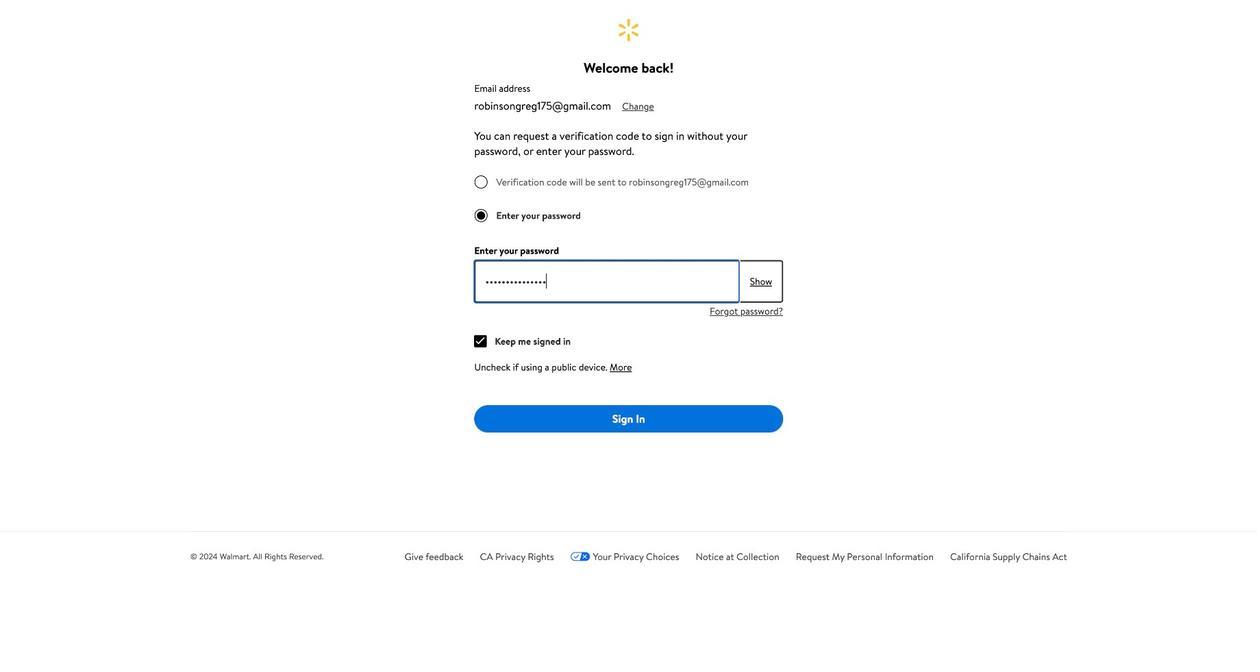 Task type: vqa. For each thing, say whether or not it's contained in the screenshot.
back
no



Task type: locate. For each thing, give the bounding box(es) containing it.
None checkbox
[[475, 335, 487, 347]]

Enter your password password field
[[475, 260, 739, 303]]

None radio
[[475, 175, 488, 189], [475, 209, 488, 222], [475, 175, 488, 189], [475, 209, 488, 222]]



Task type: describe. For each thing, give the bounding box(es) containing it.
walmart logo with link to homepage. image
[[619, 19, 639, 41]]

password element
[[475, 244, 559, 257]]

privacy choices icon image
[[571, 552, 591, 562]]



